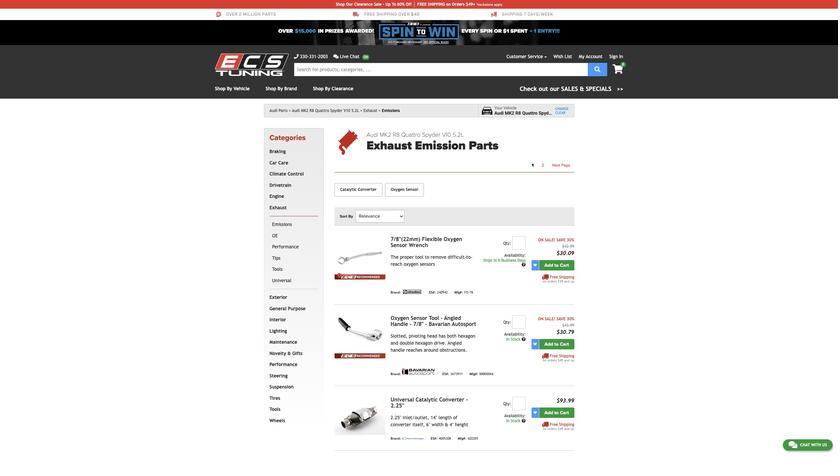 Task type: vqa. For each thing, say whether or not it's contained in the screenshot.
Schwaben - Corporate Logo
yes



Task type: describe. For each thing, give the bounding box(es) containing it.
es#: for angled
[[443, 373, 449, 376]]

tires
[[270, 396, 280, 401]]

angled inside slotted, pivoting head has both hexagon and double hexagon drive. angled handle reaches around obstructions.
[[448, 341, 462, 346]]

question circle image for on sale!                         save 30%
[[522, 338, 526, 342]]

0 vertical spatial exhaust link
[[364, 108, 381, 113]]

car
[[270, 160, 277, 166]]

oxygen for oxygen sensor
[[391, 187, 405, 192]]

r8 for audi mk2 r8 quattro spyder v10 5.2l exhaust emission parts
[[393, 131, 400, 139]]

sales & specials
[[562, 85, 612, 92]]

0 vertical spatial in
[[318, 28, 324, 34]]

240942
[[437, 291, 448, 295]]

handle
[[391, 348, 405, 353]]

audi for audi parts
[[270, 108, 278, 113]]

3 add to wish list image from the top
[[534, 411, 537, 415]]

mk2 for audi mk2 r8 quattro spyder v10 5.2l
[[301, 108, 308, 113]]

- right 'tool' on the bottom right of page
[[441, 315, 443, 322]]

shipping down $93.99 at the bottom right of the page
[[559, 423, 575, 427]]

spyder for audi mk2 r8 quattro spyder v10 5.2l
[[330, 108, 343, 113]]

clearance for our
[[354, 2, 373, 7]]

exhaust inside audi mk2 r8 quattro spyder v10 5.2l exhaust emission parts
[[367, 139, 412, 153]]

to
[[392, 2, 396, 7]]

universal link
[[271, 275, 317, 287]]

mk2 for audi mk2 r8 quattro spyder v10 5.2l exhaust emission parts
[[380, 131, 391, 139]]

sale
[[374, 2, 382, 7]]

free down $93.99 at the bottom right of the page
[[550, 423, 558, 427]]

up for $30.09
[[571, 280, 575, 283]]

80%
[[397, 2, 405, 7]]

catalytic converter link
[[335, 183, 383, 197]]

3 add to cart button from the top
[[539, 408, 575, 418]]

ecs tuning image
[[215, 54, 289, 76]]

1 vertical spatial tools
[[270, 407, 281, 412]]

engine
[[270, 194, 284, 199]]

5.2l inside your vehicle audi mk2 r8 quattro spyder v10 5.2l
[[564, 110, 573, 116]]

in for on sale!                         save 30%
[[507, 337, 510, 342]]

comments image for live
[[333, 54, 339, 59]]

my account
[[579, 54, 603, 59]]

3 free shipping on orders $49 and up from the top
[[543, 423, 575, 431]]

mfg#: for oxygen sensor tool - angled handle - 7/8" - bavarian autosport
[[470, 373, 478, 376]]

add to cart for $30.79
[[545, 342, 569, 347]]

in stock for $93.99
[[507, 419, 522, 424]]

brand: for 7/8"(22mm) flexible oxygen sensor wrench
[[391, 291, 401, 295]]

330-331-2003
[[300, 54, 328, 59]]

sales & specials link
[[520, 84, 623, 93]]

audi parts link
[[270, 108, 291, 113]]

emission
[[415, 139, 466, 153]]

exhaust subcategories element
[[270, 216, 318, 290]]

next page link
[[548, 161, 575, 170]]

to inside the proper tool to remove difficult-to- reach oxygen sensors
[[425, 255, 430, 260]]

exhaust inside category navigation element
[[270, 205, 287, 210]]

performance for the topmost performance link
[[272, 244, 299, 250]]

stock for on sale!                         save 30%
[[511, 337, 521, 342]]

to for add to wish list image for $30.79
[[555, 342, 559, 347]]

off
[[406, 2, 412, 7]]

0 horizontal spatial vehicle
[[234, 86, 250, 91]]

cart for $30.79
[[560, 342, 569, 347]]

add for $30.09
[[545, 263, 553, 268]]

es#: 3673911
[[443, 373, 463, 376]]

page
[[562, 163, 571, 168]]

spyder for audi mk2 r8 quattro spyder v10 5.2l exhaust emission parts
[[422, 131, 441, 139]]

free
[[418, 2, 427, 7]]

0 vertical spatial exhaust
[[364, 108, 378, 113]]

maintenance link
[[268, 337, 317, 348]]

free down shop our clearance sale - up to 80% off
[[364, 12, 375, 17]]

pivoting
[[409, 334, 426, 339]]

- inside the universal catalytic converter - 2.25"
[[466, 397, 468, 403]]

3 cart from the top
[[560, 410, 569, 416]]

catalytic inside the universal catalytic converter - 2.25"
[[416, 397, 438, 403]]

my account link
[[579, 54, 603, 59]]

0 vertical spatial 1
[[534, 28, 537, 34]]

free down "$30.09"
[[550, 275, 558, 280]]

category navigation element
[[264, 128, 324, 432]]

lighting
[[270, 329, 287, 334]]

by for brand
[[278, 86, 283, 91]]

climate
[[270, 171, 286, 177]]

2 inside 'link'
[[542, 163, 544, 168]]

sale! for $30.09
[[545, 238, 556, 243]]

clearance for by
[[332, 86, 353, 91]]

on for $30.09
[[538, 238, 544, 243]]

add to wish list image for $30.79
[[534, 343, 537, 346]]

general purpose
[[270, 306, 306, 312]]

shop for shop by clearance
[[313, 86, 324, 91]]

shop by brand link
[[266, 86, 297, 91]]

tires link
[[268, 393, 317, 404]]

0
[[622, 63, 624, 66]]

orders for $30.09
[[548, 280, 557, 283]]

qty: for 7/8"(22mm) flexible oxygen sensor wrench
[[504, 241, 511, 246]]

reaches
[[406, 348, 423, 353]]

every spin or $1 spent = 1 entry!!!
[[462, 28, 560, 34]]

days
[[518, 258, 526, 263]]

stock for $93.99
[[511, 419, 521, 424]]

slotted, pivoting head has both hexagon and double hexagon drive. angled handle reaches around obstructions.
[[391, 334, 476, 353]]

v10 for audi mk2 r8 quattro spyder v10 5.2l exhaust emission parts
[[442, 131, 451, 139]]

and down $93.99 at the bottom right of the page
[[564, 427, 570, 431]]

parts inside audi mk2 r8 quattro spyder v10 5.2l exhaust emission parts
[[469, 139, 499, 153]]

free ship ping on orders $49+ *exclusions apply
[[418, 2, 503, 7]]

emissions link
[[271, 219, 317, 231]]

add to wish list image for $30.09
[[534, 264, 537, 267]]

engine link
[[268, 191, 317, 202]]

free down $30.79 at the bottom of the page
[[550, 354, 558, 359]]

1 horizontal spatial hexagon
[[458, 334, 476, 339]]

*exclusions apply link
[[477, 2, 503, 7]]

7/8"(22mm)
[[391, 236, 421, 243]]

braking link
[[268, 146, 317, 158]]

0 link
[[608, 62, 626, 75]]

by right sort
[[349, 214, 353, 219]]

itself,
[[413, 422, 425, 428]]

1 vertical spatial tools link
[[268, 404, 317, 416]]

spyder inside your vehicle audi mk2 r8 quattro spyder v10 5.2l
[[539, 110, 553, 116]]

no
[[389, 41, 393, 44]]

.
[[449, 41, 450, 44]]

live chat
[[340, 54, 360, 59]]

free shipping on orders $49 and up for $30.79
[[543, 354, 575, 362]]

emico - corporate logo image
[[402, 438, 424, 440]]

orders for $30.79
[[548, 359, 557, 362]]

shop by clearance
[[313, 86, 353, 91]]

change
[[556, 107, 569, 111]]

sign in link
[[610, 54, 623, 59]]

- inside "link"
[[383, 2, 385, 7]]

steering link
[[268, 371, 317, 382]]

qty: for universal catalytic converter - 2.25"
[[504, 402, 511, 407]]

schwaben - corporate logo image
[[402, 290, 423, 294]]

and down $30.79 at the bottom of the page
[[564, 359, 570, 362]]

0 vertical spatial catalytic
[[340, 187, 357, 192]]

es#: for wrench
[[429, 291, 436, 295]]

bavarian
[[429, 321, 451, 328]]

car care
[[270, 160, 288, 166]]

service
[[528, 54, 543, 59]]

es#: for 2.25"
[[431, 437, 438, 441]]

mfg#: for universal catalytic converter - 2.25"
[[458, 437, 467, 441]]

entry!!!
[[538, 28, 560, 34]]

chat inside chat with us link
[[801, 443, 810, 448]]

$49 inside free shipping over $49 link
[[411, 12, 420, 17]]

$49 down $93.99 at the bottom right of the page
[[558, 427, 563, 431]]

search image
[[595, 66, 601, 72]]

over $15,000 in prizes
[[278, 28, 344, 34]]

steering
[[270, 373, 288, 379]]

drivetrain
[[270, 183, 292, 188]]

mk2 inside your vehicle audi mk2 r8 quattro spyder v10 5.2l
[[505, 110, 515, 116]]

suspension link
[[268, 382, 317, 393]]

add to cart button for $30.09
[[539, 260, 575, 271]]

necessary.
[[408, 41, 423, 44]]

and inside slotted, pivoting head has both hexagon and double hexagon drive. angled handle reaches around obstructions.
[[391, 341, 399, 346]]

spin
[[480, 28, 493, 34]]

prizes
[[325, 28, 344, 34]]

$49+
[[466, 2, 476, 7]]

sensor for oxygen sensor
[[406, 187, 419, 192]]

save for $30.79
[[557, 317, 566, 322]]

remove
[[431, 255, 447, 260]]

live
[[340, 54, 349, 59]]

of
[[453, 415, 458, 421]]

suspension
[[270, 385, 294, 390]]

1 vertical spatial performance link
[[268, 360, 317, 371]]

0 horizontal spatial parts
[[279, 108, 288, 113]]

sensors
[[420, 262, 435, 267]]

in stock for on sale!                         save 30%
[[507, 337, 522, 342]]

every
[[462, 28, 479, 34]]

78
[[470, 291, 473, 295]]

brand: for universal catalytic converter - 2.25"
[[391, 437, 401, 441]]

ecs tuning 'spin to win' contest logo image
[[379, 23, 459, 39]]

next page
[[552, 163, 571, 168]]

0 vertical spatial performance link
[[271, 242, 317, 253]]

brand: for oxygen sensor tool - angled handle - 7/8" - bavarian autosport
[[391, 373, 401, 376]]

5.2l for audi mk2 r8 quattro spyder v10 5.2l
[[352, 108, 359, 113]]

account
[[586, 54, 603, 59]]

both
[[447, 334, 457, 339]]

clear
[[556, 111, 566, 115]]

novelty
[[270, 351, 286, 356]]

apply
[[494, 3, 503, 6]]

audi inside your vehicle audi mk2 r8 quattro spyder v10 5.2l
[[495, 110, 504, 116]]

customer service
[[507, 54, 543, 59]]

v10 for audi mk2 r8 quattro spyder v10 5.2l
[[344, 108, 350, 113]]

free shipping over $49 link
[[353, 11, 420, 17]]

es#4005308 - 602205 - universal catalytic converter - 2.25" - 2.25" inlet/outlet, 14" length of converter itself, 6" width & 4" height - emico - audi bmw volkswagen mercedes benz mini porsche image
[[335, 397, 386, 435]]

double
[[400, 341, 414, 346]]

change clear
[[556, 107, 569, 115]]

free shipping on orders $49 and up for $30.09
[[543, 275, 575, 283]]

add to cart for $30.09
[[545, 263, 569, 268]]

1 horizontal spatial in
[[494, 258, 497, 263]]

shop by brand
[[266, 86, 297, 91]]

oxygen inside 7/8"(22mm) flexible oxygen sensor wrench
[[444, 236, 462, 243]]

up for $30.79
[[571, 359, 575, 362]]

wheels
[[270, 418, 285, 424]]

free shipping over $49
[[364, 12, 420, 17]]

4005308
[[439, 437, 451, 441]]

audi mk2 r8 quattro spyder v10 5.2l link
[[292, 108, 362, 113]]

0 horizontal spatial converter
[[358, 187, 377, 192]]

over 2 million parts
[[226, 12, 276, 17]]

oxygen
[[404, 262, 419, 267]]

1 vertical spatial hexagon
[[416, 341, 433, 346]]



Task type: locate. For each thing, give the bounding box(es) containing it.
sale! inside the on sale!                         save 30% $43.99 $30.79
[[545, 317, 556, 322]]

2 vertical spatial add to cart
[[545, 410, 569, 416]]

& for sales
[[580, 85, 584, 92]]

None number field
[[513, 237, 526, 250], [513, 316, 526, 329], [513, 397, 526, 411], [513, 237, 526, 250], [513, 316, 526, 329], [513, 397, 526, 411]]

by up audi mk2 r8 quattro spyder v10 5.2l link
[[325, 86, 330, 91]]

chat inside live chat link
[[350, 54, 360, 59]]

2 on from the top
[[538, 317, 544, 322]]

es#: left 240942 at the bottom right of the page
[[429, 291, 436, 295]]

30% up $42.99
[[567, 238, 575, 243]]

r8 inside audi mk2 r8 quattro spyder v10 5.2l exhaust emission parts
[[393, 131, 400, 139]]

interior
[[270, 317, 286, 323]]

to up "sensors"
[[425, 255, 430, 260]]

1 horizontal spatial chat
[[801, 443, 810, 448]]

to-
[[467, 255, 473, 260]]

performance
[[272, 244, 299, 250], [270, 362, 298, 368]]

0 vertical spatial tools
[[272, 267, 283, 272]]

save
[[557, 238, 566, 243], [557, 317, 566, 322]]

shop for shop our clearance sale - up to 80% off
[[336, 2, 345, 7]]

1 vertical spatial add
[[545, 342, 553, 347]]

audi for audi mk2 r8 quattro spyder v10 5.2l exhaust emission parts
[[367, 131, 378, 139]]

1 vertical spatial 2
[[542, 163, 544, 168]]

sign in
[[610, 54, 623, 59]]

ecs tuning recommends this product. image
[[335, 275, 386, 280], [335, 354, 386, 359]]

2 ecs tuning recommends this product. image from the top
[[335, 354, 386, 359]]

ecs tuning recommends this product. image for 7/8"(22mm) flexible oxygen sensor wrench
[[335, 275, 386, 280]]

1 horizontal spatial v10
[[442, 131, 451, 139]]

0 vertical spatial stock
[[511, 337, 521, 342]]

1 vertical spatial question circle image
[[522, 419, 526, 423]]

2 vertical spatial &
[[445, 422, 448, 428]]

1 availability: from the top
[[505, 253, 526, 258]]

chat left with
[[801, 443, 810, 448]]

2 up from the top
[[571, 359, 575, 362]]

7/8"
[[414, 321, 424, 328]]

our
[[346, 2, 353, 7]]

sensor inside oxygen sensor tool - angled handle - 7/8" - bavarian autosport
[[411, 315, 428, 322]]

1 vertical spatial up
[[571, 359, 575, 362]]

2 add to cart button from the top
[[539, 339, 575, 350]]

0 horizontal spatial emissions
[[272, 222, 292, 227]]

1 add to cart button from the top
[[539, 260, 575, 271]]

& inside category navigation element
[[288, 351, 291, 356]]

0 vertical spatial add to cart button
[[539, 260, 575, 271]]

2 add to cart from the top
[[545, 342, 569, 347]]

add to wish list image
[[534, 264, 537, 267], [534, 343, 537, 346], [534, 411, 537, 415]]

Search text field
[[294, 63, 588, 76]]

1 save from the top
[[557, 238, 566, 243]]

0 vertical spatial cart
[[560, 263, 569, 268]]

and down "$30.09"
[[564, 280, 570, 283]]

clear link
[[556, 111, 569, 115]]

$49 down "$30.09"
[[558, 280, 563, 283]]

angled up both
[[444, 315, 461, 322]]

3 add from the top
[[545, 410, 553, 416]]

2 cart from the top
[[560, 342, 569, 347]]

us
[[823, 443, 827, 448]]

2 in stock from the top
[[507, 419, 522, 424]]

2 vertical spatial oxygen
[[391, 315, 409, 322]]

add to cart down "$30.09"
[[545, 263, 569, 268]]

oxygen inside oxygen sensor tool - angled handle - 7/8" - bavarian autosport
[[391, 315, 409, 322]]

tools down tips
[[272, 267, 283, 272]]

3 up from the top
[[571, 427, 575, 431]]

audi for audi mk2 r8 quattro spyder v10 5.2l
[[292, 108, 300, 113]]

novelty & gifts link
[[268, 348, 317, 360]]

sort
[[340, 214, 348, 219]]

proper
[[400, 255, 414, 260]]

v10 inside your vehicle audi mk2 r8 quattro spyder v10 5.2l
[[554, 110, 563, 116]]

1 right =
[[534, 28, 537, 34]]

1 in stock from the top
[[507, 337, 522, 342]]

inlet/outlet,
[[403, 415, 429, 421]]

1 horizontal spatial clearance
[[354, 2, 373, 7]]

1 2.25" from the top
[[391, 403, 404, 409]]

2 vertical spatial add to wish list image
[[534, 411, 537, 415]]

on for $30.79
[[538, 317, 544, 322]]

catalytic
[[340, 187, 357, 192], [416, 397, 438, 403]]

0 vertical spatial angled
[[444, 315, 461, 322]]

shipping
[[502, 12, 523, 17], [559, 275, 575, 280], [559, 354, 575, 359], [559, 423, 575, 427]]

b8800066
[[480, 373, 494, 376]]

0 horizontal spatial clearance
[[332, 86, 353, 91]]

ships in 6 business days
[[483, 258, 526, 263]]

cart down $93.99 at the bottom right of the page
[[560, 410, 569, 416]]

0 vertical spatial parts
[[279, 108, 288, 113]]

2 vertical spatial es#:
[[431, 437, 438, 441]]

comments image left 'chat with us'
[[789, 441, 798, 449]]

1 vertical spatial catalytic
[[416, 397, 438, 403]]

1 horizontal spatial 2
[[542, 163, 544, 168]]

clearance
[[354, 2, 373, 7], [332, 86, 353, 91]]

audi mk2 r8 quattro spyder v10 5.2l exhaust emission parts
[[367, 131, 499, 153]]

drive.
[[434, 341, 447, 346]]

1 vertical spatial in
[[507, 337, 510, 342]]

0 vertical spatial emissions
[[382, 108, 400, 113]]

shop for shop by vehicle
[[215, 86, 226, 91]]

over for over 2 million parts
[[226, 12, 238, 17]]

orders down "$30.09"
[[548, 280, 557, 283]]

emissions
[[382, 108, 400, 113], [272, 222, 292, 227]]

r8 inside your vehicle audi mk2 r8 quattro spyder v10 5.2l
[[516, 110, 521, 116]]

parts up paginated product list navigation navigation
[[469, 139, 499, 153]]

catalytic up sort by
[[340, 187, 357, 192]]

save for $30.09
[[557, 238, 566, 243]]

$49 right over
[[411, 12, 420, 17]]

2.25" inside the universal catalytic converter - 2.25"
[[391, 403, 404, 409]]

& inside 2.25" inlet/outlet, 14" length of converter itself, 6" width & 4" height
[[445, 422, 448, 428]]

parts
[[279, 108, 288, 113], [469, 139, 499, 153]]

phone image
[[294, 54, 299, 59]]

spyder up emission
[[422, 131, 441, 139]]

1 horizontal spatial 5.2l
[[453, 131, 464, 139]]

2 add from the top
[[545, 342, 553, 347]]

1 free shipping on orders $49 and up from the top
[[543, 275, 575, 283]]

1 vertical spatial 2.25"
[[391, 415, 401, 421]]

quattro left clear
[[522, 110, 538, 116]]

2 vertical spatial add to cart button
[[539, 408, 575, 418]]

oe
[[272, 233, 278, 239]]

shopping cart image
[[613, 65, 623, 74]]

$1
[[503, 28, 509, 34]]

up
[[386, 2, 391, 7]]

universal for universal
[[272, 278, 292, 283]]

2 free shipping on orders $49 and up from the top
[[543, 354, 575, 362]]

1 left "2" 'link'
[[532, 163, 534, 168]]

shipping
[[377, 12, 397, 17]]

& right sales
[[580, 85, 584, 92]]

shop by clearance link
[[313, 86, 353, 91]]

0 vertical spatial sale!
[[545, 238, 556, 243]]

1 vertical spatial add to wish list image
[[534, 343, 537, 346]]

comments image inside chat with us link
[[789, 441, 798, 449]]

add for $30.79
[[545, 342, 553, 347]]

1 vertical spatial stock
[[511, 419, 521, 424]]

0 vertical spatial tools link
[[271, 264, 317, 275]]

0 horizontal spatial hexagon
[[416, 341, 433, 346]]

universal inside the universal catalytic converter - 2.25"
[[391, 397, 414, 403]]

2 add to wish list image from the top
[[534, 343, 537, 346]]

up down $30.79 at the bottom of the page
[[571, 359, 575, 362]]

0 vertical spatial ecs tuning recommends this product. image
[[335, 275, 386, 280]]

0 horizontal spatial &
[[288, 351, 291, 356]]

r8 for audi mk2 r8 quattro spyder v10 5.2l
[[310, 108, 314, 113]]

to down $30.79 at the bottom of the page
[[555, 342, 559, 347]]

purpose
[[288, 306, 306, 312]]

over for over $15,000 in prizes
[[278, 28, 293, 34]]

2 vertical spatial sensor
[[411, 315, 428, 322]]

2 horizontal spatial v10
[[554, 110, 563, 116]]

care
[[278, 160, 288, 166]]

1 horizontal spatial quattro
[[401, 131, 421, 139]]

2 vertical spatial in
[[507, 419, 510, 424]]

0 vertical spatial free shipping on orders $49 and up
[[543, 275, 575, 283]]

save inside the on sale!                         save 30% $43.99 $30.79
[[557, 317, 566, 322]]

2 availability: from the top
[[505, 332, 526, 337]]

emissions inside exhaust subcategories element
[[272, 222, 292, 227]]

1 vertical spatial comments image
[[789, 441, 798, 449]]

obstructions.
[[440, 348, 467, 353]]

performance for the bottommost performance link
[[270, 362, 298, 368]]

performance link down gifts
[[268, 360, 317, 371]]

over left million
[[226, 12, 238, 17]]

1 horizontal spatial over
[[278, 28, 293, 34]]

spyder inside audi mk2 r8 quattro spyder v10 5.2l exhaust emission parts
[[422, 131, 441, 139]]

es#240942 - fo-78 - 7/8"(22mm) flexible oxygen sensor wrench - the proper tool to remove difficult-to-reach oxygen sensors - schwaben - audi bmw volkswagen mercedes benz mini porsche image
[[335, 237, 386, 275]]

comments image inside live chat link
[[333, 54, 339, 59]]

1 on from the top
[[538, 238, 544, 243]]

on inside on sale!                         save 30% $42.99 $30.09
[[538, 238, 544, 243]]

orders
[[452, 2, 465, 7]]

paginated product list navigation navigation
[[367, 161, 575, 170]]

by left the brand
[[278, 86, 283, 91]]

1 stock from the top
[[511, 337, 521, 342]]

brand: left schwaben - corporate logo
[[391, 291, 401, 295]]

2 30% from the top
[[567, 317, 575, 322]]

1 vertical spatial clearance
[[332, 86, 353, 91]]

v10 inside audi mk2 r8 quattro spyder v10 5.2l exhaust emission parts
[[442, 131, 451, 139]]

question circle image
[[522, 263, 526, 267]]

1 vertical spatial 30%
[[567, 317, 575, 322]]

0 vertical spatial &
[[580, 85, 584, 92]]

0 horizontal spatial v10
[[344, 108, 350, 113]]

1 horizontal spatial universal
[[391, 397, 414, 403]]

catalytic up "14""
[[416, 397, 438, 403]]

shipping 7 days/week
[[502, 12, 554, 17]]

ecs tuning recommends this product. image for oxygen sensor tool - angled handle - 7/8" - bavarian autosport
[[335, 354, 386, 359]]

hexagon down autosport
[[458, 334, 476, 339]]

vehicle down ecs tuning image
[[234, 86, 250, 91]]

=
[[530, 28, 533, 34]]

1 vertical spatial emissions
[[272, 222, 292, 227]]

$93.99
[[557, 398, 575, 404]]

$15,000
[[295, 28, 316, 34]]

and up handle
[[391, 341, 399, 346]]

2 right 1 link
[[542, 163, 544, 168]]

quattro for audi mk2 r8 quattro spyder v10 5.2l exhaust emission parts
[[401, 131, 421, 139]]

- left up
[[383, 2, 385, 7]]

mk2 inside audi mk2 r8 quattro spyder v10 5.2l exhaust emission parts
[[380, 131, 391, 139]]

es#3673911 - b8800066 - oxygen sensor tool - angled handle - 7/8" - bavarian autosport - slotted, pivoting head has both hexagon and double hexagon drive. angled handle reaches around obstructions. - bav auto tools - audi bmw volkswagen mercedes benz mini porsche image
[[335, 316, 386, 354]]

30% for $30.09
[[567, 238, 575, 243]]

1 up from the top
[[571, 280, 575, 283]]

1 vertical spatial angled
[[448, 341, 462, 346]]

0 vertical spatial vehicle
[[234, 86, 250, 91]]

0 vertical spatial chat
[[350, 54, 360, 59]]

- up height
[[466, 397, 468, 403]]

0 vertical spatial brand:
[[391, 291, 401, 295]]

chat with us
[[801, 443, 827, 448]]

1 horizontal spatial parts
[[469, 139, 499, 153]]

shop
[[336, 2, 345, 7], [215, 86, 226, 91], [266, 86, 276, 91], [313, 86, 324, 91]]

add to cart
[[545, 263, 569, 268], [545, 342, 569, 347], [545, 410, 569, 416]]

0 vertical spatial in
[[620, 54, 623, 59]]

1 inside paginated product list navigation navigation
[[532, 163, 534, 168]]

head
[[427, 334, 437, 339]]

up down "$30.09"
[[571, 280, 575, 283]]

parts down "shop by brand"
[[279, 108, 288, 113]]

quattro for audi mk2 r8 quattro spyder v10 5.2l
[[315, 108, 329, 113]]

comments image
[[333, 54, 339, 59], [789, 441, 798, 449]]

2 question circle image from the top
[[522, 419, 526, 423]]

shipping down $30.79 at the bottom of the page
[[559, 354, 575, 359]]

sign
[[610, 54, 618, 59]]

2 vertical spatial availability:
[[505, 414, 526, 419]]

reach
[[391, 262, 403, 267]]

performance link up tips
[[271, 242, 317, 253]]

0 vertical spatial add to cart
[[545, 263, 569, 268]]

performance link
[[271, 242, 317, 253], [268, 360, 317, 371]]

1 vertical spatial exhaust link
[[268, 202, 317, 214]]

in left prizes
[[318, 28, 324, 34]]

3 brand: from the top
[[391, 437, 401, 441]]

quattro inside audi mk2 r8 quattro spyder v10 5.2l exhaust emission parts
[[401, 131, 421, 139]]

free shipping on orders $49 and up down $93.99 at the bottom right of the page
[[543, 423, 575, 431]]

climate control link
[[268, 169, 317, 180]]

1 vertical spatial orders
[[548, 359, 557, 362]]

tools link down tips
[[271, 264, 317, 275]]

cart down $30.79 at the bottom of the page
[[560, 342, 569, 347]]

difficult-
[[448, 255, 467, 260]]

audi inside audi mk2 r8 quattro spyder v10 5.2l exhaust emission parts
[[367, 131, 378, 139]]

universal inside exhaust subcategories element
[[272, 278, 292, 283]]

bav auto tools - corporate logo image
[[402, 369, 436, 376]]

& left 4"
[[445, 422, 448, 428]]

spyder down shop by clearance on the left of the page
[[330, 108, 343, 113]]

shipping down "$30.09"
[[559, 275, 575, 280]]

2 stock from the top
[[511, 419, 521, 424]]

1 vertical spatial performance
[[270, 362, 298, 368]]

es#: left 4005308
[[431, 437, 438, 441]]

spyder
[[330, 108, 343, 113], [539, 110, 553, 116], [422, 131, 441, 139]]

2 vertical spatial free shipping on orders $49 and up
[[543, 423, 575, 431]]

mfg#: left 602205 at the right of page
[[458, 437, 467, 441]]

2 vertical spatial orders
[[548, 427, 557, 431]]

1 brand: from the top
[[391, 291, 401, 295]]

0 horizontal spatial 2
[[239, 12, 242, 17]]

5.2l
[[352, 108, 359, 113], [564, 110, 573, 116], [453, 131, 464, 139]]

your
[[495, 106, 503, 110]]

2 sale! from the top
[[545, 317, 556, 322]]

0 vertical spatial universal
[[272, 278, 292, 283]]

cart down "$30.09"
[[560, 263, 569, 268]]

1 add to cart from the top
[[545, 263, 569, 268]]

vehicle inside your vehicle audi mk2 r8 quattro spyder v10 5.2l
[[504, 106, 517, 110]]

qty: for oxygen sensor tool - angled handle - 7/8" - bavarian autosport
[[504, 320, 511, 325]]

mfg#: left fo-
[[455, 291, 463, 295]]

hexagon down pivoting
[[416, 341, 433, 346]]

1 cart from the top
[[560, 263, 569, 268]]

fo-
[[465, 291, 470, 295]]

general
[[270, 306, 287, 312]]

with
[[812, 443, 821, 448]]

1 horizontal spatial vehicle
[[504, 106, 517, 110]]

2 horizontal spatial 5.2l
[[564, 110, 573, 116]]

add to cart button for $30.79
[[539, 339, 575, 350]]

sensor for oxygen sensor tool - angled handle - 7/8" - bavarian autosport
[[411, 315, 428, 322]]

2 inside "link"
[[239, 12, 242, 17]]

7/8"(22mm) flexible oxygen sensor wrench link
[[391, 236, 462, 249]]

clearance right "our"
[[354, 2, 373, 7]]

question circle image
[[522, 338, 526, 342], [522, 419, 526, 423]]

over inside "link"
[[226, 12, 238, 17]]

0 vertical spatial add
[[545, 263, 553, 268]]

orders down $30.79 at the bottom of the page
[[548, 359, 557, 362]]

quattro down shop by clearance on the left of the page
[[315, 108, 329, 113]]

0 horizontal spatial mk2
[[301, 108, 308, 113]]

performance inside exhaust subcategories element
[[272, 244, 299, 250]]

& left gifts
[[288, 351, 291, 356]]

30% inside on sale!                         save 30% $42.99 $30.09
[[567, 238, 575, 243]]

cart for $30.09
[[560, 263, 569, 268]]

to for add to wish list image associated with $30.09
[[555, 263, 559, 268]]

1 vertical spatial on
[[538, 317, 544, 322]]

tool
[[415, 255, 424, 260]]

- right 7/8" at the bottom
[[425, 321, 427, 328]]

2 orders from the top
[[548, 359, 557, 362]]

3 availability: from the top
[[505, 414, 526, 419]]

up down $93.99 at the bottom right of the page
[[571, 427, 575, 431]]

on inside the on sale!                         save 30% $43.99 $30.79
[[538, 317, 544, 322]]

on sale!                         save 30% $42.99 $30.09
[[538, 238, 575, 257]]

1 qty: from the top
[[504, 241, 511, 246]]

0 vertical spatial orders
[[548, 280, 557, 283]]

2 horizontal spatial mk2
[[505, 110, 515, 116]]

universal catalytic converter - 2.25" link
[[391, 397, 468, 409]]

& for novelty
[[288, 351, 291, 356]]

brand: left the bav auto tools - corporate logo
[[391, 373, 401, 376]]

0 vertical spatial clearance
[[354, 2, 373, 7]]

flexible
[[422, 236, 442, 243]]

in left 6
[[494, 258, 497, 263]]

add to cart button down "$30.09"
[[539, 260, 575, 271]]

slotted,
[[391, 334, 408, 339]]

universal up inlet/outlet,
[[391, 397, 414, 403]]

angled inside oxygen sensor tool - angled handle - 7/8" - bavarian autosport
[[444, 315, 461, 322]]

the
[[391, 255, 399, 260]]

2 vertical spatial exhaust
[[270, 205, 287, 210]]

orders down $93.99 at the bottom right of the page
[[548, 427, 557, 431]]

1 vertical spatial vehicle
[[504, 106, 517, 110]]

wish list
[[554, 54, 572, 59]]

sensor inside 7/8"(22mm) flexible oxygen sensor wrench
[[391, 242, 407, 249]]

1 horizontal spatial comments image
[[789, 441, 798, 449]]

save up $42.99
[[557, 238, 566, 243]]

see
[[424, 41, 428, 44]]

2 vertical spatial mfg#:
[[458, 437, 467, 441]]

quattro up emission
[[401, 131, 421, 139]]

1 add to wish list image from the top
[[534, 264, 537, 267]]

5.2l for audi mk2 r8 quattro spyder v10 5.2l exhaust emission parts
[[453, 131, 464, 139]]

2 save from the top
[[557, 317, 566, 322]]

angled up obstructions.
[[448, 341, 462, 346]]

availability: for $30.09
[[505, 253, 526, 258]]

free shipping on orders $49 and up down $30.79 at the bottom of the page
[[543, 354, 575, 362]]

handle
[[391, 321, 408, 328]]

next
[[552, 163, 561, 168]]

shop inside "link"
[[336, 2, 345, 7]]

converter inside the universal catalytic converter - 2.25"
[[439, 397, 465, 403]]

clearance inside "link"
[[354, 2, 373, 7]]

in for $93.99
[[507, 419, 510, 424]]

tips link
[[271, 253, 317, 264]]

3 qty: from the top
[[504, 402, 511, 407]]

sale! for $30.79
[[545, 317, 556, 322]]

30% for $30.79
[[567, 317, 575, 322]]

0 vertical spatial on
[[538, 238, 544, 243]]

add to cart down $30.79 at the bottom of the page
[[545, 342, 569, 347]]

2 qty: from the top
[[504, 320, 511, 325]]

add to cart down $93.99 at the bottom right of the page
[[545, 410, 569, 416]]

oxygen sensor
[[391, 187, 419, 192]]

1 vertical spatial free shipping on orders $49 and up
[[543, 354, 575, 362]]

shop our clearance sale - up to 80% off link
[[336, 1, 415, 7]]

quattro inside your vehicle audi mk2 r8 quattro spyder v10 5.2l
[[522, 110, 538, 116]]

to
[[425, 255, 430, 260], [555, 263, 559, 268], [555, 342, 559, 347], [555, 410, 559, 416]]

- left 7/8" at the bottom
[[410, 321, 412, 328]]

mfg#: for 7/8"(22mm) flexible oxygen sensor wrench
[[455, 291, 463, 295]]

by for vehicle
[[227, 86, 232, 91]]

1 vertical spatial over
[[278, 28, 293, 34]]

performance down novelty & gifts
[[270, 362, 298, 368]]

audi parts
[[270, 108, 288, 113]]

by for clearance
[[325, 86, 330, 91]]

1 30% from the top
[[567, 238, 575, 243]]

availability: for $30.79
[[505, 332, 526, 337]]

0 vertical spatial availability:
[[505, 253, 526, 258]]

1 vertical spatial qty:
[[504, 320, 511, 325]]

5.2l inside audi mk2 r8 quattro spyder v10 5.2l exhaust emission parts
[[453, 131, 464, 139]]

6
[[498, 258, 500, 263]]

to down $93.99 at the bottom right of the page
[[555, 410, 559, 416]]

save inside on sale!                         save 30% $42.99 $30.09
[[557, 238, 566, 243]]

add to cart button down $93.99 at the bottom right of the page
[[539, 408, 575, 418]]

purchase
[[394, 41, 407, 44]]

1 vertical spatial in
[[494, 258, 497, 263]]

sale! inside on sale!                         save 30% $42.99 $30.09
[[545, 238, 556, 243]]

$49 down $30.79 at the bottom of the page
[[558, 359, 563, 362]]

save up $43.99
[[557, 317, 566, 322]]

1 add from the top
[[545, 263, 553, 268]]

tools inside exhaust subcategories element
[[272, 267, 283, 272]]

on
[[538, 238, 544, 243], [538, 317, 544, 322]]

0 horizontal spatial spyder
[[330, 108, 343, 113]]

0 horizontal spatial exhaust link
[[268, 202, 317, 214]]

2 horizontal spatial spyder
[[539, 110, 553, 116]]

comments image for chat
[[789, 441, 798, 449]]

braking
[[270, 149, 286, 154]]

free shipping on orders $49 and up
[[543, 275, 575, 283], [543, 354, 575, 362], [543, 423, 575, 431]]

0 vertical spatial oxygen
[[391, 187, 405, 192]]

interior link
[[268, 315, 317, 326]]

ship
[[428, 2, 436, 7]]

es#: left 3673911
[[443, 373, 449, 376]]

shipping left "7"
[[502, 12, 523, 17]]

comments image left live
[[333, 54, 339, 59]]

universal up exterior
[[272, 278, 292, 283]]

to for third add to wish list image from the top of the page
[[555, 410, 559, 416]]

2.25" inside 2.25" inlet/outlet, 14" length of converter itself, 6" width & 4" height
[[391, 415, 401, 421]]

2 2.25" from the top
[[391, 415, 401, 421]]

1 orders from the top
[[548, 280, 557, 283]]

over
[[399, 12, 410, 17]]

free shipping on orders $49 and up down "$30.09"
[[543, 275, 575, 283]]

live chat link
[[333, 53, 369, 60]]

0 horizontal spatial in
[[318, 28, 324, 34]]

1 horizontal spatial mk2
[[380, 131, 391, 139]]

2 brand: from the top
[[391, 373, 401, 376]]

1 horizontal spatial spyder
[[422, 131, 441, 139]]

add to cart button down $30.79 at the bottom of the page
[[539, 339, 575, 350]]

performance down oe link
[[272, 244, 299, 250]]

shipping inside shipping 7 days/week link
[[502, 12, 523, 17]]

list
[[565, 54, 572, 59]]

shipping 7 days/week link
[[491, 11, 554, 17]]

2003
[[318, 54, 328, 59]]

1 question circle image from the top
[[522, 338, 526, 342]]

gifts
[[292, 351, 303, 356]]

mfg#: left b8800066
[[470, 373, 478, 376]]

vehicle right your
[[504, 106, 517, 110]]

3 orders from the top
[[548, 427, 557, 431]]

brand: down 'converter'
[[391, 437, 401, 441]]

1 vertical spatial brand:
[[391, 373, 401, 376]]

over left $15,000
[[278, 28, 293, 34]]

3 add to cart from the top
[[545, 410, 569, 416]]

oxygen inside oxygen sensor link
[[391, 187, 405, 192]]

control
[[288, 171, 304, 177]]

question circle image for $93.99
[[522, 419, 526, 423]]

tools link up wheels
[[268, 404, 317, 416]]

1 ecs tuning recommends this product. image from the top
[[335, 275, 386, 280]]

chat right live
[[350, 54, 360, 59]]

universal for universal catalytic converter - 2.25"
[[391, 397, 414, 403]]

2 left million
[[239, 12, 242, 17]]

0 vertical spatial es#:
[[429, 291, 436, 295]]

0 vertical spatial up
[[571, 280, 575, 283]]

tools down tires
[[270, 407, 281, 412]]

2 horizontal spatial r8
[[516, 110, 521, 116]]

0 vertical spatial save
[[557, 238, 566, 243]]

0 vertical spatial hexagon
[[458, 334, 476, 339]]

30% inside the on sale!                         save 30% $43.99 $30.79
[[567, 317, 575, 322]]

clearance up audi mk2 r8 quattro spyder v10 5.2l link
[[332, 86, 353, 91]]

1 horizontal spatial &
[[445, 422, 448, 428]]

1 sale! from the top
[[545, 238, 556, 243]]

oxygen sensor tool - angled handle - 7/8" - bavarian autosport
[[391, 315, 477, 328]]

change link
[[556, 107, 569, 111]]

by down ecs tuning image
[[227, 86, 232, 91]]

shop for shop by brand
[[266, 86, 276, 91]]

oxygen for oxygen sensor tool - angled handle - 7/8" - bavarian autosport
[[391, 315, 409, 322]]



